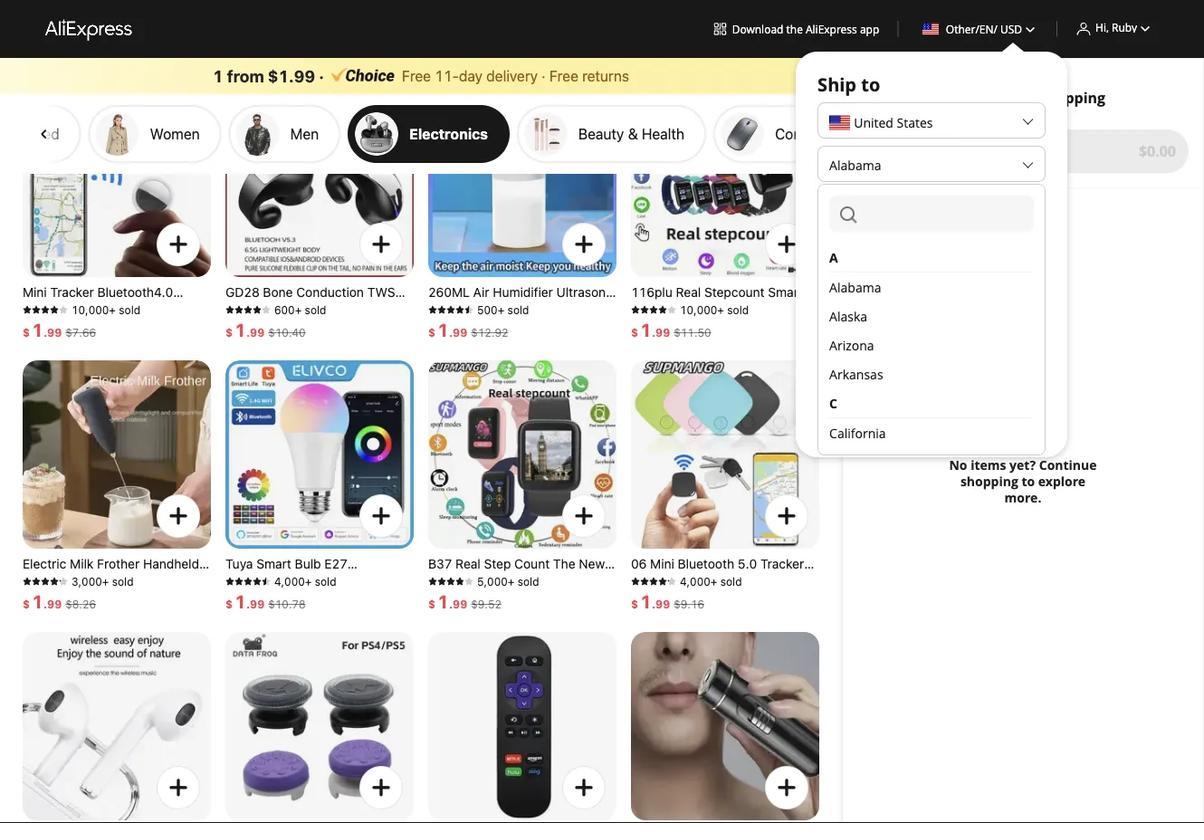 Task type: locate. For each thing, give the bounding box(es) containing it.
0 horizontal spatial finder
[[51, 334, 88, 349]]

app
[[860, 21, 880, 36]]

portable up the oil
[[428, 317, 477, 332]]

. inside $ 1 . 9 9 $9.52
[[449, 598, 453, 610]]

1 up alexa
[[235, 590, 246, 612]]

real
[[676, 285, 701, 300], [456, 557, 481, 571]]

1 office from the top
[[858, 29, 898, 46]]

$ inside $ 1 . 9 9 $8.26
[[23, 598, 30, 610]]

. inside $ 1 . 9 9 $9.16
[[652, 598, 656, 610]]

sold for stepcount
[[728, 303, 749, 316]]

sold down conduction
[[305, 303, 326, 316]]

sold for bluetooth
[[721, 575, 742, 588]]

office right the aliexpress
[[858, 29, 898, 46]]

egg
[[148, 573, 171, 588]]

1 vertical spatial 3
[[830, 200, 837, 217]]

0 horizontal spatial 4,000+ sold
[[274, 575, 336, 588]]

lamp
[[530, 334, 562, 349]]

portable
[[428, 317, 477, 332], [23, 605, 72, 620]]

$ right the mic
[[428, 326, 436, 339]]

men down connected
[[631, 334, 657, 349]]

for left apple
[[92, 334, 111, 349]]

1 horizontal spatial step
[[758, 301, 785, 316]]

step inside b37 real step count the new rechargeable smart watch men and women fitness watch phone connection is fully compati
[[484, 557, 511, 571]]

smart up alexa
[[226, 605, 260, 620]]

1 4,000+ from the left
[[274, 575, 312, 588]]

2 vertical spatial and
[[428, 589, 452, 604]]

alabama up notch at the top right of page
[[830, 156, 882, 173]]

/
[[994, 21, 998, 36]]

0 horizontal spatial and
[[428, 589, 452, 604]]

pet
[[187, 317, 207, 332], [767, 573, 786, 588]]

to left explore at the right of page
[[1022, 473, 1035, 490]]

0 horizontal spatial to
[[861, 72, 881, 96]]

sold up mobile
[[119, 303, 140, 316]]

finder down bag
[[631, 605, 668, 620]]

$ left $7.66
[[23, 326, 30, 339]]

en
[[980, 21, 994, 36]]

for
[[987, 88, 1008, 107], [566, 334, 582, 349]]

116plu
[[631, 285, 673, 300]]

1 horizontal spatial device
[[683, 573, 723, 588]]

smart down function at the right of page
[[699, 317, 734, 332]]

real for b37
[[456, 557, 481, 571]]

& left 0
[[845, 125, 855, 142]]

1 horizontal spatial for
[[987, 88, 1008, 107]]

4,000+ up $10.78
[[274, 575, 312, 588]]

1 horizontal spatial kids
[[790, 573, 815, 588]]

$ up alexa
[[226, 598, 233, 610]]

0 horizontal spatial led
[[376, 573, 400, 588]]

1 4,000+ sold from the left
[[274, 575, 336, 588]]

computer & office up ship
[[775, 29, 898, 46]]

sold down e27
[[315, 575, 336, 588]]

2 4,000+ sold from the left
[[680, 575, 742, 588]]

free 11-day delivery · free returns
[[402, 67, 629, 84]]

0 horizontal spatial real
[[456, 557, 481, 571]]

$ down mixer
[[23, 598, 30, 610]]

0 horizontal spatial women
[[150, 125, 200, 142]]

game
[[268, 334, 302, 349]]

1 horizontal spatial 4,000+ sold
[[680, 575, 742, 588]]

home
[[428, 350, 463, 365], [130, 605, 165, 620], [306, 622, 341, 637]]

$ inside '$ 1 . 9 9 $10.78'
[[226, 598, 233, 610]]

0 vertical spatial portable
[[428, 317, 477, 332]]

reduction
[[262, 350, 321, 365]]

mini right "stirrer"
[[178, 589, 202, 604]]

. left $11.50
[[652, 326, 656, 339]]

language
[[818, 238, 905, 263]]

0 vertical spatial &
[[845, 29, 855, 46]]

c
[[830, 394, 838, 412]]

0 vertical spatial led
[[503, 334, 526, 349]]

kids left $7.66
[[23, 334, 48, 349]]

2 vertical spatial men
[[591, 573, 616, 588]]

2 10,000+ sold from the left
[[680, 303, 749, 316]]

1 horizontal spatial ·
[[542, 67, 546, 84]]

is
[[539, 605, 551, 620]]

1 vertical spatial &
[[845, 125, 855, 142]]

frother
[[97, 557, 140, 571]]

0 vertical spatial 
[[36, 29, 53, 46]]

. inside '$ 1 . 9 9 $10.78'
[[246, 598, 250, 610]]

2 vertical spatial women
[[455, 589, 499, 604]]

sold for bulb
[[315, 575, 336, 588]]

1 horizontal spatial finder
[[631, 605, 668, 620]]

for inside mini tracker bluetooth4.0 smart locator smart anti lost device locator mobile keys pet kids finder for apple
[[92, 334, 111, 349]]

0 horizontal spatial men
[[290, 125, 319, 142]]

1 horizontal spatial 10,000+ sold
[[680, 303, 749, 316]]

4,000+ sold
[[274, 575, 336, 588], [680, 575, 742, 588]]

1 10,000+ from the left
[[72, 303, 116, 316]]

2 horizontal spatial and
[[660, 334, 683, 349]]

0 horizontal spatial bulb
[[258, 589, 285, 604]]

0 horizontal spatial 4,000+
[[274, 575, 312, 588]]

1 computer & office from the top
[[775, 29, 898, 46]]

mini inside mini tracker bluetooth4.0 smart locator smart anti lost device locator mobile keys pet kids finder for apple
[[23, 285, 47, 300]]

v5.3
[[363, 301, 391, 316]]

watch down 116plu
[[631, 301, 668, 316]]

$ for 116plu real stepcount smart watch multi function step connected smart watch for men and women suitable for and android
[[631, 326, 639, 339]]

2 horizontal spatial women
[[687, 334, 731, 349]]

0 horizontal spatial bluetooth
[[303, 301, 360, 316]]

watch down the
[[550, 573, 587, 588]]

1 10,000+ sold from the left
[[72, 303, 140, 316]]

1 vertical spatial tracker
[[761, 557, 804, 571]]

real inside 116plu real stepcount smart watch multi function step connected smart watch for men and women suitable for and android
[[676, 285, 701, 300]]

1 horizontal spatial 4,000+
[[680, 575, 718, 588]]

watch up the fully
[[548, 589, 585, 604]]


[[164, 230, 193, 259], [367, 230, 396, 259], [570, 230, 599, 259], [773, 230, 802, 259], [164, 502, 193, 531], [367, 502, 396, 531], [570, 502, 599, 531], [773, 502, 802, 531], [164, 773, 193, 802], [367, 773, 396, 802], [570, 773, 599, 802], [773, 773, 802, 802]]

home down "stirrer"
[[130, 605, 165, 620]]

0 vertical spatial real
[[676, 285, 701, 300]]

men down new
[[591, 573, 616, 588]]

lost
[[174, 301, 199, 316]]

. inside $ 1 . 9 9 $7.66
[[43, 326, 47, 339]]

1 left from
[[213, 66, 223, 86]]

$
[[23, 326, 30, 339], [226, 326, 233, 339], [428, 326, 436, 339], [631, 326, 639, 339], [23, 598, 30, 610], [226, 598, 233, 610], [428, 598, 436, 610], [631, 598, 639, 610]]

2 free from the left
[[550, 67, 579, 84]]

men down $1.99
[[290, 125, 319, 142]]

home down control
[[306, 622, 341, 637]]

and left android
[[631, 350, 655, 365]]

0 vertical spatial device
[[23, 317, 63, 332]]

1 for 116plu real stepcount smart watch multi function step connected smart watch for men and women suitable for and android
[[640, 319, 652, 340]]

2 horizontal spatial men
[[631, 334, 657, 349]]

delivery
[[487, 67, 538, 84]]

1 vertical spatial computer & office
[[775, 125, 898, 142]]

1 vertical spatial and
[[631, 350, 655, 365]]

compati
[[428, 622, 478, 637]]

$ for 06 mini bluetooth 5.0 tracker antilost device round pet kids bag wallet tracking smart finder locator
[[631, 598, 639, 610]]

1 vertical spatial home
[[130, 605, 165, 620]]

1  from the top
[[809, 29, 825, 46]]

1 horizontal spatial led
[[503, 334, 526, 349]]

sold for step
[[518, 575, 539, 588]]

$ for tuya smart bulb e27 wifi/bluetooth dimmable led light bulb rgbcw 100-240v smart life app control support alexa google home
[[226, 598, 233, 610]]

$ inside $ 1 . 9 9 $7.66
[[23, 326, 30, 339]]

finder inside mini tracker bluetooth4.0 smart locator smart anti lost device locator mobile keys pet kids finder for apple
[[51, 334, 88, 349]]

 right the
[[809, 29, 825, 46]]

mobile
[[114, 317, 153, 332]]

sold down the "humidifier"
[[508, 303, 529, 316]]

$1.99
[[268, 66, 315, 86]]

$ inside $ 1 . 9 9 $9.16
[[631, 598, 639, 610]]

0 vertical spatial kids
[[23, 334, 48, 349]]

1 vertical spatial for
[[566, 334, 582, 349]]

1 vertical spatial 
[[809, 125, 825, 142]]

from
[[227, 66, 264, 86]]

bluetooth up tracking
[[678, 557, 735, 571]]

for left free
[[987, 88, 1008, 107]]

states
[[897, 114, 933, 132]]

0 vertical spatial tracker
[[50, 285, 94, 300]]

finder inside 06 mini bluetooth 5.0 tracker antilost device round pet kids bag wallet tracking smart finder locator
[[631, 605, 668, 620]]

pet right round
[[767, 573, 786, 588]]

1 computer from the top
[[775, 29, 841, 46]]

1 down the 260ml
[[437, 319, 449, 340]]

bluetooth inside 06 mini bluetooth 5.0 tracker antilost device round pet kids bag wallet tracking smart finder locator
[[678, 557, 735, 571]]

computer down ship
[[775, 125, 841, 142]]

conduction
[[296, 285, 364, 300]]

noise
[[226, 350, 259, 365]]

0 horizontal spatial device
[[23, 317, 63, 332]]

1 vertical spatial bluetooth
[[678, 557, 735, 571]]

ear
[[394, 301, 413, 316]]

0 vertical spatial pet
[[187, 317, 207, 332]]

$ down 116plu
[[631, 326, 639, 339]]

1 vertical spatial women
[[687, 334, 731, 349]]

$ inside the $ 1 . 9 9 $12.92
[[428, 326, 436, 339]]

0 vertical spatial locator
[[61, 301, 105, 316]]

· right $1.99
[[319, 66, 324, 86]]

. up compati
[[449, 598, 453, 610]]

and down connected
[[660, 334, 683, 349]]

led
[[503, 334, 526, 349], [376, 573, 400, 588]]

1 vertical spatial device
[[683, 573, 723, 588]]

$9.52
[[471, 598, 502, 610]]

1 up the noise
[[235, 319, 246, 340]]

1 vertical spatial alabama
[[830, 278, 882, 296]]

mini up antilost
[[650, 557, 675, 571]]

b37 real step count the new rechargeable smart watch men and women fitness watch phone connection is fully compati
[[428, 557, 616, 637]]

kids inside 06 mini bluetooth 5.0 tracker antilost device round pet kids bag wallet tracking smart finder locator
[[790, 573, 815, 588]]

1 vertical spatial led
[[376, 573, 400, 588]]

1 down antilost
[[640, 590, 652, 612]]

sold down frother
[[112, 575, 134, 588]]

 down ship
[[809, 125, 825, 142]]

0 vertical spatial step
[[758, 301, 785, 316]]

gd28 bone conduction tws headphones bluetooth v5.3 ear clip lightweight business sports game headset with mic noise reduction
[[226, 285, 413, 365]]

0 vertical spatial alabama
[[830, 156, 882, 173]]

10,000+ up $11.50
[[680, 303, 724, 316]]

0 vertical spatial for
[[987, 88, 1008, 107]]

1 vertical spatial 
[[36, 125, 53, 142]]

. inside $ 1 . 9 9 $11.50
[[652, 326, 656, 339]]

1  from the top
[[36, 29, 53, 46]]

4,000+ sold up tracking
[[680, 575, 742, 588]]

1 horizontal spatial 10,000+
[[680, 303, 724, 316]]

california
[[830, 424, 886, 442]]

1 vertical spatial step
[[484, 557, 511, 571]]

& left app
[[845, 29, 855, 46]]

shopping
[[961, 473, 1019, 490]]

home down the oil
[[428, 350, 463, 365]]

116plu real stepcount smart watch multi function step connected smart watch for men and women suitable for and android
[[631, 285, 804, 365]]

antilost
[[631, 573, 679, 588]]

step up the 5,000+
[[484, 557, 511, 571]]

tracker inside 06 mini bluetooth 5.0 tracker antilost device round pet kids bag wallet tracking smart finder locator
[[761, 557, 804, 571]]

1 vertical spatial men
[[631, 334, 657, 349]]

women inside b37 real step count the new rechargeable smart watch men and women fitness watch phone connection is fully compati
[[455, 589, 499, 604]]

$ inside $ 1 . 9 9 $10.40
[[226, 326, 233, 339]]

0 horizontal spatial portable
[[23, 605, 72, 620]]

free left 11-
[[402, 67, 431, 84]]

usd
[[1001, 21, 1023, 36]]

1 left $7.66
[[32, 319, 43, 340]]

device up tracking
[[683, 573, 723, 588]]

1 horizontal spatial tracker
[[761, 557, 804, 571]]

2 4,000+ from the left
[[680, 575, 718, 588]]

1 vertical spatial kids
[[790, 573, 815, 588]]

dimmable
[[314, 573, 373, 588]]

office down 'ship to'
[[858, 125, 898, 142]]

explore
[[1039, 473, 1086, 490]]

rgbcw
[[288, 589, 335, 604]]

1 vertical spatial portable
[[23, 605, 72, 620]]

1 vertical spatial office
[[858, 125, 898, 142]]

tracker right 5.0
[[761, 557, 804, 571]]

. left $7.66
[[43, 326, 47, 339]]

women
[[150, 125, 200, 142], [687, 334, 731, 349], [455, 589, 499, 604]]

2 vertical spatial locator
[[672, 605, 716, 620]]

$ inside $ 1 . 9 9 $9.52
[[428, 598, 436, 610]]

real up multi in the right of the page
[[676, 285, 701, 300]]


[[809, 29, 825, 46], [809, 125, 825, 142]]

. inside the $ 1 . 9 9 $12.92
[[449, 326, 453, 339]]

1 vertical spatial pet
[[767, 573, 786, 588]]

. inside $ 1 . 9 9 $8.26
[[43, 598, 47, 610]]

1 alabama from the top
[[830, 156, 882, 173]]

real inside b37 real step count the new rechargeable smart watch men and women fitness watch phone connection is fully compati
[[456, 557, 481, 571]]

count
[[515, 557, 550, 571]]

0 vertical spatial bulb
[[295, 557, 321, 571]]

locator left mobile
[[66, 317, 110, 332]]

3 notch
[[830, 200, 874, 217]]

to right ship
[[861, 72, 881, 96]]

smart down "count"
[[512, 573, 547, 588]]

computer up ship
[[775, 29, 841, 46]]

3 right pick
[[975, 88, 983, 107]]

watch up suitable
[[737, 317, 774, 332]]

600+
[[274, 303, 302, 316]]

1 vertical spatial computer
[[775, 125, 841, 142]]

1 horizontal spatial 3
[[975, 88, 983, 107]]

download
[[732, 21, 784, 36]]

1 vertical spatial finder
[[631, 605, 668, 620]]

led up 240v
[[376, 573, 400, 588]]

mini inside 06 mini bluetooth 5.0 tracker antilost device round pet kids bag wallet tracking smart finder locator
[[650, 557, 675, 571]]

1 for tuya smart bulb e27 wifi/bluetooth dimmable led light bulb rgbcw 100-240v smart life app control support alexa google home
[[235, 590, 246, 612]]

0 horizontal spatial kids
[[23, 334, 48, 349]]

1 horizontal spatial home
[[306, 622, 341, 637]]

None field
[[830, 196, 1034, 232]]

free left returns
[[550, 67, 579, 84]]

0 vertical spatial bluetooth
[[303, 301, 360, 316]]

1 horizontal spatial to
[[1022, 473, 1035, 490]]

2 horizontal spatial home
[[428, 350, 463, 365]]

$7.66
[[65, 326, 96, 339]]

1 down 116plu
[[640, 319, 652, 340]]

0 vertical spatial computer & office
[[775, 29, 898, 46]]

pet inside 06 mini bluetooth 5.0 tracker antilost device round pet kids bag wallet tracking smart finder locator
[[767, 573, 786, 588]]

pick 3 for free shipping
[[941, 88, 1106, 107]]

bulb left e27
[[295, 557, 321, 571]]

sold up fitness
[[518, 575, 539, 588]]

diffuser
[[542, 301, 589, 316]]

. left wallet
[[652, 598, 656, 610]]

. inside $ 1 . 9 9 $10.40
[[246, 326, 250, 339]]

. for 116plu
[[652, 326, 656, 339]]

alabama up alaska
[[830, 278, 882, 296]]

headset
[[305, 334, 354, 349]]

10,000+ up $7.66
[[72, 303, 116, 316]]

arkansas
[[830, 365, 884, 383]]

0 horizontal spatial 10,000+
[[72, 303, 116, 316]]

1 horizontal spatial real
[[676, 285, 701, 300]]

0
[[875, 141, 884, 161]]

3
[[975, 88, 983, 107], [830, 200, 837, 217]]

0 horizontal spatial 10,000+ sold
[[72, 303, 140, 316]]

1 vertical spatial real
[[456, 557, 481, 571]]

1 horizontal spatial bulb
[[295, 557, 321, 571]]

hi,
[[1096, 19, 1109, 34]]

$ up the noise
[[226, 326, 233, 339]]

tracker up $ 1 . 9 9 $7.66
[[50, 285, 94, 300]]

0 horizontal spatial free
[[402, 67, 431, 84]]

colorado
[[830, 453, 884, 470]]

0 vertical spatial office
[[858, 29, 898, 46]]

10,000+ sold up mobile
[[72, 303, 140, 316]]

. for mini
[[43, 326, 47, 339]]

home inside 260ml air humidifier ultrasonic mini aromatherapy diffuser portable sprayer usb essential oil atomizer led lamp for home car
[[428, 350, 463, 365]]

1 down mixer
[[32, 590, 43, 612]]

$ for 260ml air humidifier ultrasonic mini aromatherapy diffuser portable sprayer usb essential oil atomizer led lamp for home car
[[428, 326, 436, 339]]

support
[[362, 605, 409, 620]]

2 10,000+ from the left
[[680, 303, 724, 316]]

. for tuya
[[246, 598, 250, 610]]

real up rechargeable
[[456, 557, 481, 571]]

computer & office down ship
[[775, 125, 898, 142]]

led down sprayer
[[503, 334, 526, 349]]

4,000+ sold up rgbcw
[[274, 575, 336, 588]]

alabama
[[830, 156, 882, 173], [830, 278, 882, 296]]

3 left notch at the top right of page
[[830, 200, 837, 217]]

bulb up life
[[258, 589, 285, 604]]

locator down wallet
[[672, 605, 716, 620]]

bluetooth down conduction
[[303, 301, 360, 316]]

locator up $7.66
[[61, 301, 105, 316]]

$ 1 . 9 9 $11.50
[[631, 319, 711, 340]]

9
[[47, 326, 54, 339], [54, 326, 62, 339], [250, 326, 257, 339], [257, 326, 265, 339], [453, 326, 460, 339], [460, 326, 468, 339], [656, 326, 663, 339], [663, 326, 670, 339], [47, 598, 54, 610], [54, 598, 62, 610], [250, 598, 257, 610], [257, 598, 265, 610], [453, 598, 460, 610], [460, 598, 468, 610], [656, 598, 663, 610], [663, 598, 670, 610]]

to inside no items yet? continue shopping to explore more.
[[1022, 473, 1035, 490]]

1 vertical spatial to
[[1022, 473, 1035, 490]]

1 horizontal spatial bluetooth
[[678, 557, 735, 571]]

0 vertical spatial 
[[809, 29, 825, 46]]

10,000+
[[72, 303, 116, 316], [680, 303, 724, 316]]

0 horizontal spatial 3
[[830, 200, 837, 217]]

$ inside $ 1 . 9 9 $11.50
[[631, 326, 639, 339]]

suitable
[[734, 334, 782, 349]]

0 vertical spatial men
[[290, 125, 319, 142]]

hi, ruby
[[1096, 19, 1138, 34]]

. up the noise
[[246, 326, 250, 339]]

$ down antilost
[[631, 598, 639, 610]]

0 horizontal spatial home
[[130, 605, 165, 620]]

2 alabama from the top
[[830, 278, 882, 296]]

1 vertical spatial locator
[[66, 317, 110, 332]]

&
[[845, 29, 855, 46], [845, 125, 855, 142]]

0 vertical spatial finder
[[51, 334, 88, 349]]

4,000+ up $9.16
[[680, 575, 718, 588]]

smart down round
[[750, 589, 785, 604]]

1 horizontal spatial women
[[455, 589, 499, 604]]

1 horizontal spatial pet
[[767, 573, 786, 588]]

. down mixer
[[43, 598, 47, 610]]

and inside b37 real step count the new rechargeable smart watch men and women fitness watch phone connection is fully compati
[[428, 589, 452, 604]]

$ 1 . 9 9 $9.16
[[631, 590, 705, 612]]

home inside electric milk frother handheld mixer coffee foamer egg beater cappuccino stirrer mini portable blenders home kitchen whisk tool
[[130, 605, 165, 620]]

office
[[858, 29, 898, 46], [858, 125, 898, 142]]

0 horizontal spatial tracker
[[50, 285, 94, 300]]

sold up tracking
[[721, 575, 742, 588]]

apple
[[114, 334, 148, 349]]

continue
[[1039, 456, 1097, 473]]

mini down the 260ml
[[428, 301, 453, 316]]

1 up compati
[[437, 590, 449, 612]]

device left $7.66
[[23, 317, 63, 332]]

men
[[290, 125, 319, 142], [631, 334, 657, 349], [591, 573, 616, 588]]

men inside b37 real step count the new rechargeable smart watch men and women fitness watch phone connection is fully compati
[[591, 573, 616, 588]]

ruby
[[1112, 19, 1138, 34]]

2 vertical spatial home
[[306, 622, 341, 637]]

. right the oil
[[449, 326, 453, 339]]



Task type: vqa. For each thing, say whether or not it's contained in the screenshot.


Task type: describe. For each thing, give the bounding box(es) containing it.
mic
[[385, 334, 406, 349]]

foamer
[[101, 573, 145, 588]]

$ for b37 real step count the new rechargeable smart watch men and women fitness watch phone connection is fully compati
[[428, 598, 436, 610]]

$ 1 . 9 9 $8.26
[[23, 590, 96, 612]]

ship to
[[818, 72, 881, 96]]

1 for mini tracker bluetooth4.0 smart locator smart anti lost device locator mobile keys pet kids finder for apple
[[32, 319, 43, 340]]

10,000+ sold for multi
[[680, 303, 749, 316]]

4,000+ sold for bulb
[[274, 575, 336, 588]]

stirrer
[[138, 589, 174, 604]]

0 vertical spatial and
[[660, 334, 683, 349]]

women inside 116plu real stepcount smart watch multi function step connected smart watch for men and women suitable for and android
[[687, 334, 731, 349]]

10,000+ for real
[[680, 303, 724, 316]]

united states
[[854, 114, 933, 132]]

. for b37
[[449, 598, 453, 610]]

beauty & health
[[579, 125, 685, 142]]

. for gd28
[[246, 326, 250, 339]]

for up suitable
[[778, 317, 797, 332]]

. for 260ml
[[449, 326, 453, 339]]

english
[[830, 279, 872, 297]]

bag
[[631, 589, 654, 604]]

$ 1 . 9 9 $10.78
[[226, 590, 306, 612]]

a
[[830, 249, 838, 266]]

coffee
[[58, 573, 97, 588]]

finder for locator
[[631, 605, 668, 620]]

ship
[[818, 72, 857, 96]]

connected
[[631, 317, 695, 332]]

anti
[[147, 301, 170, 316]]

eur
[[830, 359, 854, 376]]

men inside 116plu real stepcount smart watch multi function step connected smart watch for men and women suitable for and android
[[631, 334, 657, 349]]

1 for gd28 bone conduction tws headphones bluetooth v5.3 ear clip lightweight business sports game headset with mic noise reduction
[[235, 319, 246, 340]]

device inside mini tracker bluetooth4.0 smart locator smart anti lost device locator mobile keys pet kids finder for apple
[[23, 317, 63, 332]]

pick
[[941, 88, 971, 107]]

4,000+ for bluetooth
[[680, 575, 718, 588]]

smart up $ 1 . 9 9 $7.66
[[23, 301, 58, 316]]

. for 06
[[652, 598, 656, 610]]

$ for gd28 bone conduction tws headphones bluetooth v5.3 ear clip lightweight business sports game headset with mic noise reduction
[[226, 326, 233, 339]]

step inside 116plu real stepcount smart watch multi function step connected smart watch for men and women suitable for and android
[[758, 301, 785, 316]]

headphones
[[226, 301, 300, 316]]

1 for electric milk frother handheld mixer coffee foamer egg beater cappuccino stirrer mini portable blenders home kitchen whisk tool
[[32, 590, 43, 612]]

usb
[[529, 317, 555, 332]]

led inside 'tuya smart bulb e27 wifi/bluetooth dimmable led light bulb rgbcw 100-240v smart life app control support alexa google home'
[[376, 573, 400, 588]]

mini tracker bluetooth4.0 smart locator smart anti lost device locator mobile keys pet kids finder for apple
[[23, 285, 207, 349]]

600+ sold
[[274, 303, 326, 316]]

free
[[1012, 88, 1041, 107]]

06
[[631, 557, 647, 571]]

$12.92
[[471, 326, 509, 339]]

pet inside mini tracker bluetooth4.0 smart locator smart anti lost device locator mobile keys pet kids finder for apple
[[187, 317, 207, 332]]

(
[[857, 359, 861, 376]]

light
[[226, 589, 255, 604]]

kids inside mini tracker bluetooth4.0 smart locator smart anti lost device locator mobile keys pet kids finder for apple
[[23, 334, 48, 349]]

for inside 260ml air humidifier ultrasonic mini aromatherapy diffuser portable sprayer usb essential oil atomizer led lamp for home car
[[566, 334, 582, 349]]

smart right stepcount
[[768, 285, 803, 300]]

gd28
[[226, 285, 260, 300]]

$ for mini tracker bluetooth4.0 smart locator smart anti lost device locator mobile keys pet kids finder for apple
[[23, 326, 30, 339]]

app
[[289, 605, 312, 620]]

e27
[[325, 557, 348, 571]]

phone
[[428, 605, 465, 620]]

rechargeable
[[428, 573, 508, 588]]

oil
[[428, 334, 444, 349]]

2 computer & office from the top
[[775, 125, 898, 142]]

smart up mobile
[[109, 301, 144, 316]]

1 vertical spatial bulb
[[258, 589, 285, 604]]

led inside 260ml air humidifier ultrasonic mini aromatherapy diffuser portable sprayer usb essential oil atomizer led lamp for home car
[[503, 334, 526, 349]]

sold for bluetooth4.0
[[119, 303, 140, 316]]

currency
[[818, 318, 900, 343]]

smart inside b37 real step count the new rechargeable smart watch men and women fitness watch phone connection is fully compati
[[512, 573, 547, 588]]

home inside 'tuya smart bulb e27 wifi/bluetooth dimmable led light bulb rgbcw 100-240v smart life app control support alexa google home'
[[306, 622, 341, 637]]

3,000+
[[72, 575, 109, 588]]

euro
[[864, 359, 892, 376]]

sports
[[226, 334, 264, 349]]

2 computer from the top
[[775, 125, 841, 142]]

lightweight
[[252, 317, 320, 332]]

fully
[[554, 605, 581, 620]]

connection
[[469, 605, 536, 620]]

mini inside electric milk frother handheld mixer coffee foamer egg beater cappuccino stirrer mini portable blenders home kitchen whisk tool
[[178, 589, 202, 604]]

alaska
[[830, 307, 868, 325]]

electronics
[[410, 125, 488, 142]]

0 vertical spatial 3
[[975, 88, 983, 107]]

portable inside electric milk frother handheld mixer coffee foamer egg beater cappuccino stirrer mini portable blenders home kitchen whisk tool
[[23, 605, 72, 620]]

milk
[[70, 557, 94, 571]]

b37
[[428, 557, 452, 571]]

2 & from the top
[[845, 125, 855, 142]]

. for electric
[[43, 598, 47, 610]]

device inside 06 mini bluetooth 5.0 tracker antilost device round pet kids bag wallet tracking smart finder locator
[[683, 573, 723, 588]]

shipping
[[1044, 88, 1106, 107]]

locator inside 06 mini bluetooth 5.0 tracker antilost device round pet kids bag wallet tracking smart finder locator
[[672, 605, 716, 620]]

4,000+ sold for bluetooth
[[680, 575, 742, 588]]

portable inside 260ml air humidifier ultrasonic mini aromatherapy diffuser portable sprayer usb essential oil atomizer led lamp for home car
[[428, 317, 477, 332]]

$11.50
[[674, 326, 711, 339]]

google
[[261, 622, 302, 637]]

tool
[[109, 622, 134, 637]]

humidifier
[[493, 285, 553, 300]]

more.
[[1005, 489, 1042, 506]]

kitchen
[[23, 622, 67, 637]]

5,000+
[[477, 575, 515, 588]]

eur ( euro )
[[830, 359, 899, 376]]

real for 116plu
[[676, 285, 701, 300]]

for right suitable
[[785, 334, 804, 349]]

multi
[[672, 301, 700, 316]]

download the aliexpress app
[[732, 21, 880, 36]]

the
[[553, 557, 576, 571]]

mini inside 260ml air humidifier ultrasonic mini aromatherapy diffuser portable sprayer usb essential oil atomizer led lamp for home car
[[428, 301, 453, 316]]

function
[[704, 301, 755, 316]]

day
[[459, 67, 483, 84]]

260ml
[[428, 285, 470, 300]]

$10.78
[[268, 598, 306, 610]]

essential
[[558, 317, 610, 332]]

blenders
[[75, 605, 127, 620]]

2  from the top
[[36, 125, 53, 142]]

a alabama
[[830, 249, 882, 296]]

android
[[658, 350, 704, 365]]

stepcount
[[705, 285, 765, 300]]

smart up wifi/bluetooth at the bottom left of the page
[[257, 557, 292, 571]]

1 from $1.99 ·
[[213, 66, 324, 86]]

tracking
[[697, 589, 747, 604]]

1 & from the top
[[845, 29, 855, 46]]

bluetooth inside gd28 bone conduction tws headphones bluetooth v5.3 ear clip lightweight business sports game headset with mic noise reduction
[[303, 301, 360, 316]]

06 mini bluetooth 5.0 tracker antilost device round pet kids bag wallet tracking smart finder locator
[[631, 557, 815, 620]]

electric milk frother handheld mixer coffee foamer egg beater cappuccino stirrer mini portable blenders home kitchen whisk tool
[[23, 557, 202, 637]]

tracker inside mini tracker bluetooth4.0 smart locator smart anti lost device locator mobile keys pet kids finder for apple
[[50, 285, 94, 300]]

$ 1 . 9 9 $10.40
[[226, 319, 306, 340]]

1 for b37 real step count the new rechargeable smart watch men and women fitness watch phone connection is fully compati
[[437, 590, 449, 612]]

sold for humidifier
[[508, 303, 529, 316]]

no
[[950, 456, 968, 473]]

1 horizontal spatial and
[[631, 350, 655, 365]]

260ml air humidifier ultrasonic mini aromatherapy diffuser portable sprayer usb essential oil atomizer led lamp for home car
[[428, 285, 616, 365]]

0 vertical spatial women
[[150, 125, 200, 142]]

0 vertical spatial to
[[861, 72, 881, 96]]

finder for for
[[51, 334, 88, 349]]

$ for electric milk frother handheld mixer coffee foamer egg beater cappuccino stirrer mini portable blenders home kitchen whisk tool
[[23, 598, 30, 610]]

240v
[[368, 589, 400, 604]]

2  from the top
[[809, 125, 825, 142]]

aromatherapy
[[456, 301, 539, 316]]

other/ en / usd
[[946, 21, 1023, 36]]

checkout
[[985, 141, 1053, 161]]

500+ sold
[[477, 303, 529, 316]]

round
[[726, 573, 764, 588]]

smart inside 06 mini bluetooth 5.0 tracker antilost device round pet kids bag wallet tracking smart finder locator
[[750, 589, 785, 604]]

2 office from the top
[[858, 125, 898, 142]]

clip
[[226, 317, 248, 332]]

$10.40
[[268, 326, 306, 339]]

sold for conduction
[[305, 303, 326, 316]]

4,000+ for bulb
[[274, 575, 312, 588]]

1 for 260ml air humidifier ultrasonic mini aromatherapy diffuser portable sprayer usb essential oil atomizer led lamp for home car
[[437, 319, 449, 340]]

0 horizontal spatial ·
[[319, 66, 324, 86]]

10,000+ for tracker
[[72, 303, 116, 316]]

sold for frother
[[112, 575, 134, 588]]

items
[[971, 456, 1007, 473]]

$9.16
[[674, 598, 705, 610]]

$ 1 . 9 9 $9.52
[[428, 590, 502, 612]]

1 free from the left
[[402, 67, 431, 84]]

10,000+ sold for smart
[[72, 303, 140, 316]]

1 for 06 mini bluetooth 5.0 tracker antilost device round pet kids bag wallet tracking smart finder locator
[[640, 590, 652, 612]]

aliexpress
[[806, 21, 857, 36]]

wallet
[[657, 589, 693, 604]]



